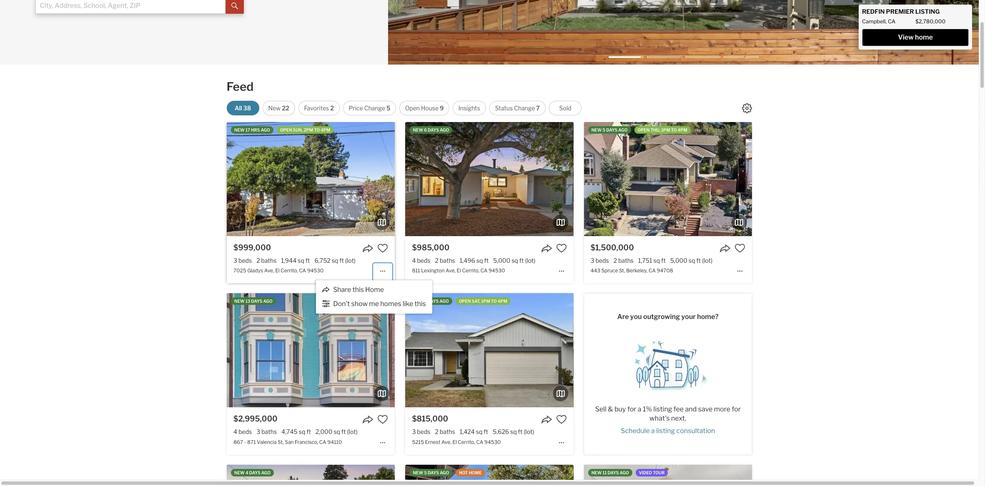 Task type: vqa. For each thing, say whether or not it's contained in the screenshot.
$1,500,000
yes



Task type: locate. For each thing, give the bounding box(es) containing it.
5,000 sq ft (lot) up 94708
[[671, 257, 713, 265]]

new 7 days ago
[[413, 299, 449, 304]]

0 vertical spatial favorite button image
[[556, 243, 567, 254]]

favorite button image
[[556, 243, 567, 254], [556, 415, 567, 426]]

for right more
[[732, 406, 741, 414]]

2 favorite button image from the top
[[556, 415, 567, 426]]

2 baths up lexington
[[435, 257, 456, 265]]

2 up the gladys
[[257, 257, 260, 265]]

1pm right sat,
[[482, 299, 491, 304]]

cerrito, down 1,424
[[458, 440, 476, 446]]

3 photo of 5215 ernest ave, el cerrito, ca 94530 image from the left
[[574, 294, 742, 408]]

change inside option
[[365, 105, 386, 112]]

1%
[[643, 406, 653, 414]]

2pm
[[304, 128, 313, 133]]

this right the like
[[415, 301, 426, 308]]

to right sat,
[[491, 299, 497, 304]]

94530 for $999,000
[[307, 268, 324, 274]]

1pm right thu,
[[662, 128, 671, 133]]

7 left "sold" option
[[537, 105, 540, 112]]

valencia
[[257, 440, 277, 446]]

2 horizontal spatial 5
[[603, 128, 606, 133]]

2 horizontal spatial open
[[638, 128, 650, 133]]

3 beds up 7025 on the left of page
[[234, 257, 252, 265]]

baths up 443 spruce st, berkeley, ca 94708
[[619, 257, 634, 265]]

0 vertical spatial 4
[[412, 257, 416, 265]]

1 horizontal spatial favorite button checkbox
[[735, 243, 746, 254]]

2 baths for $985,000
[[435, 257, 456, 265]]

st, left the san
[[278, 440, 284, 446]]

to for $999,000
[[314, 128, 320, 133]]

4 beds up 811
[[412, 257, 431, 265]]

beds
[[239, 257, 252, 265], [417, 257, 431, 265], [596, 257, 609, 265], [239, 429, 252, 436], [417, 429, 431, 436]]

1 photo of 520 vermont st, san francisco, ca 94107 image from the left
[[416, 465, 584, 487]]

2 horizontal spatial 3 beds
[[591, 257, 609, 265]]

to right 2pm
[[314, 128, 320, 133]]

1,751
[[639, 257, 653, 265]]

867
[[234, 440, 243, 446]]

94530 down 6,752
[[307, 268, 324, 274]]

1 horizontal spatial open
[[459, 299, 471, 304]]

0 vertical spatial a
[[638, 406, 642, 414]]

4
[[412, 257, 416, 265], [234, 429, 237, 436], [246, 471, 249, 476]]

2 baths up 443 spruce st, berkeley, ca 94708
[[614, 257, 634, 265]]

1 favorite button image from the top
[[556, 243, 567, 254]]

this
[[353, 286, 364, 294], [415, 301, 426, 308]]

2 baths
[[257, 257, 277, 265], [435, 257, 456, 265], [614, 257, 634, 265], [435, 429, 455, 436]]

favorite button checkbox for $1,500,000
[[735, 243, 746, 254]]

3 up 7025 on the left of page
[[234, 257, 237, 265]]

1 horizontal spatial 5
[[424, 471, 427, 476]]

Open House radio
[[400, 101, 450, 116]]

photo of 811 lexington ave, el cerrito, ca 94530 image
[[238, 122, 406, 237], [406, 122, 574, 237], [574, 122, 742, 237]]

3 baths
[[257, 429, 277, 436]]

3 for $999,000
[[234, 257, 237, 265]]

baths for $2,995,000
[[262, 429, 277, 436]]

change inside option
[[514, 105, 535, 112]]

beds up 7025 on the left of page
[[239, 257, 252, 265]]

4 beds for $2,995,000
[[234, 429, 252, 436]]

change for 7
[[514, 105, 535, 112]]

el for $985,000
[[457, 268, 461, 274]]

ago right 6
[[440, 128, 449, 133]]

0 horizontal spatial 5,000
[[494, 257, 511, 265]]

1 photo of 5215 ernest ave, el cerrito, ca 94530 image from the left
[[238, 294, 406, 408]]

5,626 sq ft (lot)
[[493, 429, 535, 436]]

are you outgrowing your home?
[[618, 313, 719, 321]]

5,000
[[494, 257, 511, 265], [671, 257, 688, 265]]

0 horizontal spatial 5
[[387, 105, 391, 112]]

1 change from the left
[[365, 105, 386, 112]]

dialog containing share this home
[[316, 281, 433, 314]]

1 horizontal spatial 1pm
[[662, 128, 671, 133]]

1 photo of 811 lexington ave, el cerrito, ca 94530 image from the left
[[238, 122, 406, 237]]

2 favorite button checkbox from the left
[[735, 243, 746, 254]]

beds up 443
[[596, 257, 609, 265]]

0 horizontal spatial 5,000 sq ft (lot)
[[494, 257, 536, 265]]

Insights radio
[[453, 101, 486, 116]]

ca down premier
[[889, 19, 896, 25]]

open left sun,
[[280, 128, 292, 133]]

ca down the 1,751 sq ft on the right bottom of the page
[[649, 268, 656, 274]]

(lot)
[[345, 257, 356, 265], [525, 257, 536, 265], [703, 257, 713, 265], [347, 429, 358, 436], [524, 429, 535, 436]]

an image of a house image
[[627, 335, 710, 392]]

listing down what's
[[657, 428, 676, 436]]

5,000 for $1,500,000
[[671, 257, 688, 265]]

this up the show
[[353, 286, 364, 294]]

4 beds up the -
[[234, 429, 252, 436]]

2 5,000 from the left
[[671, 257, 688, 265]]

new 5 days ago for hot home
[[413, 471, 449, 476]]

4pm right 2pm
[[321, 128, 331, 133]]

2 photo of 867 - 871 valencia st, san francisco, ca 94110 image from the left
[[227, 294, 395, 408]]

2 baths up the gladys
[[257, 257, 277, 265]]

ago down valencia
[[261, 471, 271, 476]]

2 for $815,000
[[435, 429, 439, 436]]

0 horizontal spatial open
[[280, 128, 292, 133]]

3 up 443
[[591, 257, 595, 265]]

5
[[387, 105, 391, 112], [603, 128, 606, 133], [424, 471, 427, 476]]

2 baths for $1,500,000
[[614, 257, 634, 265]]

beds up 811
[[417, 257, 431, 265]]

dialog
[[316, 281, 433, 314]]

are
[[618, 313, 629, 321]]

0 vertical spatial 7
[[537, 105, 540, 112]]

1 vertical spatial new 5 days ago
[[413, 471, 449, 476]]

open house 9
[[405, 105, 444, 112]]

3 up 5215
[[412, 429, 416, 436]]

5 inside price change option
[[387, 105, 391, 112]]

change right status
[[514, 105, 535, 112]]

listing
[[916, 8, 941, 15]]

el right the gladys
[[275, 268, 280, 274]]

2 up the 'ernest'
[[435, 429, 439, 436]]

4 down the -
[[246, 471, 249, 476]]

94530 for $815,000
[[485, 440, 501, 446]]

3
[[234, 257, 237, 265], [591, 257, 595, 265], [257, 429, 260, 436], [412, 429, 416, 436]]

2,000
[[316, 429, 333, 436]]

baths for $999,000
[[261, 257, 277, 265]]

ca down the 1,496 sq ft
[[481, 268, 488, 274]]

0 horizontal spatial change
[[365, 105, 386, 112]]

open for $815,000
[[459, 299, 471, 304]]

price change 5
[[349, 105, 391, 112]]

cerrito, for $985,000
[[462, 268, 480, 274]]

2 up lexington
[[435, 257, 439, 265]]

1 horizontal spatial 4 beds
[[412, 257, 431, 265]]

favorite button checkbox for $985,000
[[556, 243, 567, 254]]

1 photo of 7428 seaview pl, el cerrito (cc), ca 94530 image from the left
[[238, 465, 406, 487]]

2 for from the left
[[732, 406, 741, 414]]

beds up 5215
[[417, 429, 431, 436]]

st, right spruce
[[620, 268, 626, 274]]

7 right the like
[[424, 299, 427, 304]]

1 vertical spatial 1pm
[[482, 299, 491, 304]]

2 vertical spatial 4
[[246, 471, 249, 476]]

a left 1%
[[638, 406, 642, 414]]

beds up the -
[[239, 429, 252, 436]]

1 5,000 sq ft (lot) from the left
[[494, 257, 536, 265]]

open
[[280, 128, 292, 133], [638, 128, 650, 133], [459, 299, 471, 304]]

5,626
[[493, 429, 509, 436]]

schedule
[[621, 428, 650, 436]]

house
[[421, 105, 439, 112]]

option group
[[227, 101, 582, 116]]

0 horizontal spatial this
[[353, 286, 364, 294]]

open left sat,
[[459, 299, 471, 304]]

days
[[428, 128, 439, 133], [607, 128, 618, 133], [251, 299, 263, 304], [428, 299, 439, 304], [249, 471, 261, 476], [428, 471, 439, 476], [608, 471, 619, 476]]

1 horizontal spatial change
[[514, 105, 535, 112]]

for right the buy
[[628, 406, 637, 414]]

don't show me homes like this button
[[322, 301, 427, 308]]

favorite button checkbox for $815,000
[[556, 415, 567, 426]]

17
[[246, 128, 250, 133]]

el right the 'ernest'
[[453, 440, 457, 446]]

cerrito, for $815,000
[[458, 440, 476, 446]]

to for $1,500,000
[[672, 128, 677, 133]]

1 vertical spatial 7
[[424, 299, 427, 304]]

ca down 2,000
[[319, 440, 327, 446]]

0 horizontal spatial 4 beds
[[234, 429, 252, 436]]

baths up 811 lexington ave, el cerrito, ca 94530
[[440, 257, 456, 265]]

5,000 sq ft (lot) for $985,000
[[494, 257, 536, 265]]

favorite button checkbox
[[378, 243, 389, 254], [735, 243, 746, 254]]

favorite button image
[[378, 243, 389, 254], [735, 243, 746, 254], [378, 415, 389, 426]]

photo of 443 spruce st, berkeley, ca 94708 image
[[416, 122, 584, 237], [584, 122, 753, 237], [753, 122, 921, 237]]

0 vertical spatial 1pm
[[662, 128, 671, 133]]

4pm right sat,
[[498, 299, 508, 304]]

buy
[[615, 406, 626, 414]]

next.
[[672, 415, 687, 423]]

2 horizontal spatial 4
[[412, 257, 416, 265]]

beds for $2,995,000
[[239, 429, 252, 436]]

sq up francisco,
[[299, 429, 306, 436]]

new
[[235, 128, 245, 133], [413, 128, 424, 133], [592, 128, 602, 133], [235, 299, 245, 304], [413, 299, 424, 304], [235, 471, 245, 476], [413, 471, 424, 476], [592, 471, 602, 476]]

listing up what's
[[654, 406, 673, 414]]

2 photo of 933 oxford, berkeley, ca 94707 image from the left
[[227, 465, 395, 487]]

1 favorite button checkbox from the left
[[378, 243, 389, 254]]

1 horizontal spatial for
[[732, 406, 741, 414]]

change right price in the top of the page
[[365, 105, 386, 112]]

open
[[405, 105, 420, 112]]

0 horizontal spatial 3 beds
[[234, 257, 252, 265]]

1 horizontal spatial to
[[491, 299, 497, 304]]

3 for $815,000
[[412, 429, 416, 436]]

change
[[365, 105, 386, 112], [514, 105, 535, 112]]

0 horizontal spatial to
[[314, 128, 320, 133]]

4 up 867
[[234, 429, 237, 436]]

1 vertical spatial 4 beds
[[234, 429, 252, 436]]

94530 for $985,000
[[489, 268, 505, 274]]

4 for $985,000
[[412, 257, 416, 265]]

2 vertical spatial 5
[[424, 471, 427, 476]]

baths
[[261, 257, 277, 265], [440, 257, 456, 265], [619, 257, 634, 265], [262, 429, 277, 436], [440, 429, 455, 436]]

1 5,000 from the left
[[494, 257, 511, 265]]

ago
[[261, 128, 270, 133], [440, 128, 449, 133], [619, 128, 628, 133], [263, 299, 273, 304], [440, 299, 449, 304], [261, 471, 271, 476], [440, 471, 449, 476], [620, 471, 629, 476]]

st,
[[620, 268, 626, 274], [278, 440, 284, 446]]

sq right 1,424
[[476, 429, 483, 436]]

save
[[699, 406, 713, 414]]

photo of 7428 seaview pl, el cerrito (cc), ca 94530 image
[[238, 465, 406, 487], [406, 465, 574, 487], [574, 465, 742, 487]]

el down 1,496
[[457, 268, 461, 274]]

6,752
[[315, 257, 331, 265]]

to right thu,
[[672, 128, 677, 133]]

new 17 hrs ago
[[235, 128, 270, 133]]

cerrito, down 1,944
[[281, 268, 298, 274]]

0 vertical spatial 4 beds
[[412, 257, 431, 265]]

1 vertical spatial st,
[[278, 440, 284, 446]]

2 baths for $815,000
[[435, 429, 455, 436]]

5215
[[412, 440, 424, 446]]

(lot) for $2,995,000
[[347, 429, 358, 436]]

2 change from the left
[[514, 105, 535, 112]]

3 photo of 520 vermont st, san francisco, ca 94107 image from the left
[[753, 465, 921, 487]]

ave, right lexington
[[446, 268, 456, 274]]

feed
[[227, 80, 254, 94]]

status change 7
[[496, 105, 540, 112]]

spruce
[[602, 268, 619, 274]]

1 horizontal spatial 5,000
[[671, 257, 688, 265]]

1 horizontal spatial 7
[[537, 105, 540, 112]]

beds for $985,000
[[417, 257, 431, 265]]

3 beds up 5215
[[412, 429, 431, 436]]

0 horizontal spatial 4pm
[[321, 128, 331, 133]]

to for $815,000
[[491, 299, 497, 304]]

view home
[[899, 33, 934, 41]]

photo of 520 vermont st, san francisco, ca 94107 image
[[416, 465, 584, 487], [584, 465, 753, 487], [753, 465, 921, 487]]

2
[[331, 105, 334, 112], [257, 257, 260, 265], [435, 257, 439, 265], [614, 257, 618, 265], [435, 429, 439, 436]]

0 vertical spatial listing
[[654, 406, 673, 414]]

option group containing all
[[227, 101, 582, 116]]

ave, right the gladys
[[264, 268, 274, 274]]

ave, right the 'ernest'
[[442, 440, 452, 446]]

1,424
[[460, 429, 475, 436]]

0 vertical spatial new 5 days ago
[[592, 128, 628, 133]]

1 vertical spatial a
[[652, 428, 655, 436]]

ago left hot
[[440, 471, 449, 476]]

1 vertical spatial 5
[[603, 128, 606, 133]]

3 photo of 443 spruce st, berkeley, ca 94708 image from the left
[[753, 122, 921, 237]]

5,000 sq ft (lot)
[[494, 257, 536, 265], [671, 257, 713, 265]]

baths up 7025 gladys ave, el cerrito, ca 94530
[[261, 257, 277, 265]]

1,496
[[460, 257, 476, 265]]

4,745 sq ft
[[282, 429, 311, 436]]

1 vertical spatial 4
[[234, 429, 237, 436]]

5,000 sq ft (lot) right the 1,496 sq ft
[[494, 257, 536, 265]]

a down what's
[[652, 428, 655, 436]]

0 horizontal spatial st,
[[278, 440, 284, 446]]

ago left thu,
[[619, 128, 628, 133]]

1 horizontal spatial new 5 days ago
[[592, 128, 628, 133]]

1 vertical spatial favorite button image
[[556, 415, 567, 426]]

home
[[366, 286, 384, 294]]

cerrito, down 1,496
[[462, 268, 480, 274]]

open left thu,
[[638, 128, 650, 133]]

1 horizontal spatial 4pm
[[498, 299, 508, 304]]

favorite button image for $1,500,000
[[735, 243, 746, 254]]

0 horizontal spatial 4
[[234, 429, 237, 436]]

change for 5
[[365, 105, 386, 112]]

beds for $815,000
[[417, 429, 431, 436]]

0 vertical spatial 5
[[387, 105, 391, 112]]

2 baths up 5215 ernest ave, el cerrito, ca 94530
[[435, 429, 455, 436]]

redfin
[[863, 8, 886, 15]]

2 right favorites
[[331, 105, 334, 112]]

and
[[686, 406, 697, 414]]

sq right 1,496
[[477, 257, 483, 265]]

favorite button checkbox for $2,995,000
[[378, 415, 389, 426]]

4pm right thu,
[[678, 128, 688, 133]]

photo of 933 oxford, berkeley, ca 94707 image
[[59, 465, 227, 487], [227, 465, 395, 487], [395, 465, 563, 487]]

0 horizontal spatial 7
[[424, 299, 427, 304]]

5,000 right the 1,496 sq ft
[[494, 257, 511, 265]]

1 vertical spatial this
[[415, 301, 426, 308]]

baths up 5215 ernest ave, el cerrito, ca 94530
[[440, 429, 455, 436]]

sq right 6,752
[[332, 257, 338, 265]]

what's
[[650, 415, 670, 423]]

3 for $1,500,000
[[591, 257, 595, 265]]

status
[[496, 105, 513, 112]]

5215 ernest ave, el cerrito, ca 94530
[[412, 440, 501, 446]]

2 baths for $999,000
[[257, 257, 277, 265]]

2 photo of 520 vermont st, san francisco, ca 94107 image from the left
[[584, 465, 753, 487]]

0 horizontal spatial new 5 days ago
[[413, 471, 449, 476]]

0 horizontal spatial a
[[638, 406, 642, 414]]

0 horizontal spatial favorite button checkbox
[[378, 243, 389, 254]]

4 beds
[[412, 257, 431, 265], [234, 429, 252, 436]]

favorite button checkbox
[[556, 243, 567, 254], [378, 415, 389, 426], [556, 415, 567, 426]]

2 horizontal spatial 4pm
[[678, 128, 688, 133]]

photo of 7025 gladys ave, el cerrito, ca 94530 image
[[59, 122, 227, 237], [227, 122, 395, 237], [395, 122, 563, 237]]

for
[[628, 406, 637, 414], [732, 406, 741, 414]]

1 horizontal spatial st,
[[620, 268, 626, 274]]

2 5,000 sq ft (lot) from the left
[[671, 257, 713, 265]]

photo of 867 - 871 valencia st, san francisco, ca 94110 image
[[59, 294, 227, 408], [227, 294, 395, 408], [395, 294, 563, 408]]

5,000 up 94708
[[671, 257, 688, 265]]

2 horizontal spatial to
[[672, 128, 677, 133]]

94530 down 5,626
[[485, 440, 501, 446]]

2 up spruce
[[614, 257, 618, 265]]

new 13 days ago
[[235, 299, 273, 304]]

1 horizontal spatial 5,000 sq ft (lot)
[[671, 257, 713, 265]]

2 for $999,000
[[257, 257, 260, 265]]

1 horizontal spatial 3 beds
[[412, 429, 431, 436]]

94530 down the 1,496 sq ft
[[489, 268, 505, 274]]

6,752 sq ft (lot)
[[315, 257, 356, 265]]

baths up valencia
[[262, 429, 277, 436]]

2,000 sq ft (lot)
[[316, 429, 358, 436]]

4 up 811
[[412, 257, 416, 265]]

0 horizontal spatial 1pm
[[482, 299, 491, 304]]

3 photo of 7025 gladys ave, el cerrito, ca 94530 image from the left
[[395, 122, 563, 237]]

el for $815,000
[[453, 440, 457, 446]]

photo of 5215 ernest ave, el cerrito, ca 94530 image
[[238, 294, 406, 408], [406, 294, 574, 408], [574, 294, 742, 408]]

3 beds up 443
[[591, 257, 609, 265]]

New radio
[[263, 101, 295, 116]]

3 beds for $1,500,000
[[591, 257, 609, 265]]

1 horizontal spatial a
[[652, 428, 655, 436]]

0 horizontal spatial for
[[628, 406, 637, 414]]



Task type: describe. For each thing, give the bounding box(es) containing it.
favorite button image for $999,000
[[378, 243, 389, 254]]

38
[[243, 105, 251, 112]]

4pm for $1,500,000
[[678, 128, 688, 133]]

open sat, 1pm to 4pm
[[459, 299, 508, 304]]

2 photo of 7428 seaview pl, el cerrito (cc), ca 94530 image from the left
[[406, 465, 574, 487]]

1 photo of 867 - 871 valencia st, san francisco, ca 94110 image from the left
[[59, 294, 227, 408]]

ca down 1,944 sq ft at left bottom
[[299, 268, 306, 274]]

2 inside favorites radio
[[331, 105, 334, 112]]

2 photo of 5215 ernest ave, el cerrito, ca 94530 image from the left
[[406, 294, 574, 408]]

consultation
[[677, 428, 716, 436]]

hot home
[[459, 471, 482, 476]]

you
[[631, 313, 642, 321]]

ago right 11
[[620, 471, 629, 476]]

ca down 1,424 sq ft
[[477, 440, 484, 446]]

new 5 days ago for open thu, 1pm to 4pm
[[592, 128, 628, 133]]

5 for hot home
[[424, 471, 427, 476]]

$999,000
[[234, 244, 271, 252]]

2 for $985,000
[[435, 257, 439, 265]]

$815,000
[[412, 415, 449, 424]]

ave, for $999,000
[[264, 268, 274, 274]]

$985,000
[[412, 244, 450, 252]]

show
[[352, 301, 368, 308]]

867 - 871 valencia st, san francisco, ca 94110
[[234, 440, 342, 446]]

share
[[333, 286, 351, 294]]

1 horizontal spatial 4
[[246, 471, 249, 476]]

$1,500,000
[[591, 244, 635, 252]]

7 inside status change option
[[537, 105, 540, 112]]

favorites
[[304, 105, 329, 112]]

gladys
[[247, 268, 263, 274]]

$2,780,000
[[916, 19, 946, 25]]

favorite button checkbox for $999,000
[[378, 243, 389, 254]]

7025 gladys ave, el cerrito, ca 94530
[[234, 268, 324, 274]]

3 up valencia
[[257, 429, 260, 436]]

1 for from the left
[[628, 406, 637, 414]]

811
[[412, 268, 420, 274]]

1pm for $1,500,000
[[662, 128, 671, 133]]

(lot) for $1,500,000
[[703, 257, 713, 265]]

cerrito, for $999,000
[[281, 268, 298, 274]]

sq right '1,751'
[[654, 257, 661, 265]]

Favorites radio
[[299, 101, 340, 116]]

baths for $1,500,000
[[619, 257, 634, 265]]

favorite button image for $985,000
[[556, 243, 567, 254]]

like
[[403, 301, 414, 308]]

(lot) for $815,000
[[524, 429, 535, 436]]

5,000 for $985,000
[[494, 257, 511, 265]]

new
[[268, 105, 281, 112]]

0 vertical spatial st,
[[620, 268, 626, 274]]

video
[[639, 471, 653, 476]]

871
[[247, 440, 256, 446]]

view home link
[[863, 29, 970, 46]]

sq right the 1,496 sq ft
[[512, 257, 518, 265]]

-
[[244, 440, 246, 446]]

favorite button image for $2,995,000
[[378, 415, 389, 426]]

4 beds for $985,000
[[412, 257, 431, 265]]

4,745
[[282, 429, 298, 436]]

sq right the 1,751 sq ft on the right bottom of the page
[[689, 257, 696, 265]]

sun,
[[293, 128, 303, 133]]

submit search image
[[231, 2, 238, 9]]

$2,995,000
[[234, 415, 278, 424]]

4pm for $999,000
[[321, 128, 331, 133]]

open for $999,000
[[280, 128, 292, 133]]

22
[[282, 105, 289, 112]]

City, Address, School, Agent, ZIP search field
[[35, 0, 226, 14]]

don't
[[333, 301, 350, 308]]

francisco,
[[295, 440, 318, 446]]

favorite button image for $815,000
[[556, 415, 567, 426]]

berkeley,
[[627, 268, 648, 274]]

beds for $1,500,000
[[596, 257, 609, 265]]

el for $999,000
[[275, 268, 280, 274]]

favorites 2
[[304, 105, 334, 112]]

san
[[285, 440, 294, 446]]

6
[[424, 128, 427, 133]]

new 4 days ago
[[235, 471, 271, 476]]

2 photo of 7025 gladys ave, el cerrito, ca 94530 image from the left
[[227, 122, 395, 237]]

1,944 sq ft
[[281, 257, 310, 265]]

sq up 94110
[[334, 429, 340, 436]]

baths for $815,000
[[440, 429, 455, 436]]

baths for $985,000
[[440, 257, 456, 265]]

3 photo of 867 - 871 valencia st, san francisco, ca 94110 image from the left
[[395, 294, 563, 408]]

9
[[440, 105, 444, 112]]

tour
[[653, 471, 665, 476]]

1pm for $815,000
[[482, 299, 491, 304]]

(lot) for $985,000
[[525, 257, 536, 265]]

ago left sat,
[[440, 299, 449, 304]]

Price Change radio
[[343, 101, 396, 116]]

a inside "sell & buy for a 1% listing fee and save more for what's next."
[[638, 406, 642, 414]]

1,496 sq ft
[[460, 257, 489, 265]]

sq right 5,626
[[511, 429, 517, 436]]

Status Change radio
[[490, 101, 546, 116]]

&
[[608, 406, 614, 414]]

new 6 days ago
[[413, 128, 449, 133]]

0 vertical spatial this
[[353, 286, 364, 294]]

more
[[715, 406, 731, 414]]

share this home
[[333, 286, 384, 294]]

2 photo of 443 spruce st, berkeley, ca 94708 image from the left
[[584, 122, 753, 237]]

me
[[369, 301, 379, 308]]

don't show me homes like this
[[333, 301, 426, 308]]

listing inside "sell & buy for a 1% listing fee and save more for what's next."
[[654, 406, 673, 414]]

open for $1,500,000
[[638, 128, 650, 133]]

new 11 days ago
[[592, 471, 629, 476]]

11
[[603, 471, 607, 476]]

4pm for $815,000
[[498, 299, 508, 304]]

(lot) for $999,000
[[345, 257, 356, 265]]

5,000 sq ft (lot) for $1,500,000
[[671, 257, 713, 265]]

share this home button
[[322, 286, 385, 294]]

lexington
[[421, 268, 445, 274]]

schedule a listing consultation
[[621, 428, 716, 436]]

beds for $999,000
[[239, 257, 252, 265]]

video tour
[[639, 471, 665, 476]]

13
[[246, 299, 251, 304]]

1,424 sq ft
[[460, 429, 489, 436]]

1 photo of 7025 gladys ave, el cerrito, ca 94530 image from the left
[[59, 122, 227, 237]]

Sold radio
[[550, 101, 582, 116]]

443 spruce st, berkeley, ca 94708
[[591, 268, 674, 274]]

sell & buy for a 1% listing fee and save more for what's next.
[[596, 406, 741, 423]]

all
[[235, 105, 242, 112]]

811 lexington ave, el cerrito, ca 94530
[[412, 268, 505, 274]]

campbell, ca
[[863, 19, 896, 25]]

2 for $1,500,000
[[614, 257, 618, 265]]

3 beds for $999,000
[[234, 257, 252, 265]]

premier
[[887, 8, 915, 15]]

sq right 1,944
[[298, 257, 304, 265]]

2 photo of 811 lexington ave, el cerrito, ca 94530 image from the left
[[406, 122, 574, 237]]

1 photo of 933 oxford, berkeley, ca 94707 image from the left
[[59, 465, 227, 487]]

3 photo of 811 lexington ave, el cerrito, ca 94530 image from the left
[[574, 122, 742, 237]]

ernest
[[425, 440, 441, 446]]

sat,
[[472, 299, 481, 304]]

home?
[[698, 313, 719, 321]]

1 vertical spatial listing
[[657, 428, 676, 436]]

sell
[[596, 406, 607, 414]]

hrs
[[251, 128, 260, 133]]

view
[[899, 33, 915, 41]]

homes
[[381, 301, 402, 308]]

All radio
[[227, 101, 259, 116]]

443
[[591, 268, 601, 274]]

5 for open thu, 1pm to 4pm
[[603, 128, 606, 133]]

outgrowing
[[644, 313, 681, 321]]

4 for $2,995,000
[[234, 429, 237, 436]]

home
[[469, 471, 482, 476]]

94708
[[657, 268, 674, 274]]

1 photo of 443 spruce st, berkeley, ca 94708 image from the left
[[416, 122, 584, 237]]

redfin premier listing
[[863, 8, 941, 15]]

open sun, 2pm to 4pm
[[280, 128, 331, 133]]

3 photo of 933 oxford, berkeley, ca 94707 image from the left
[[395, 465, 563, 487]]

hot
[[459, 471, 468, 476]]

3 beds for $815,000
[[412, 429, 431, 436]]

thu,
[[651, 128, 661, 133]]

94110
[[328, 440, 342, 446]]

3 photo of 7428 seaview pl, el cerrito (cc), ca 94530 image from the left
[[574, 465, 742, 487]]

1 horizontal spatial this
[[415, 301, 426, 308]]

ave, for $815,000
[[442, 440, 452, 446]]

your
[[682, 313, 696, 321]]

ago right hrs
[[261, 128, 270, 133]]

ave, for $985,000
[[446, 268, 456, 274]]

ago right 13
[[263, 299, 273, 304]]

1,944
[[281, 257, 297, 265]]



